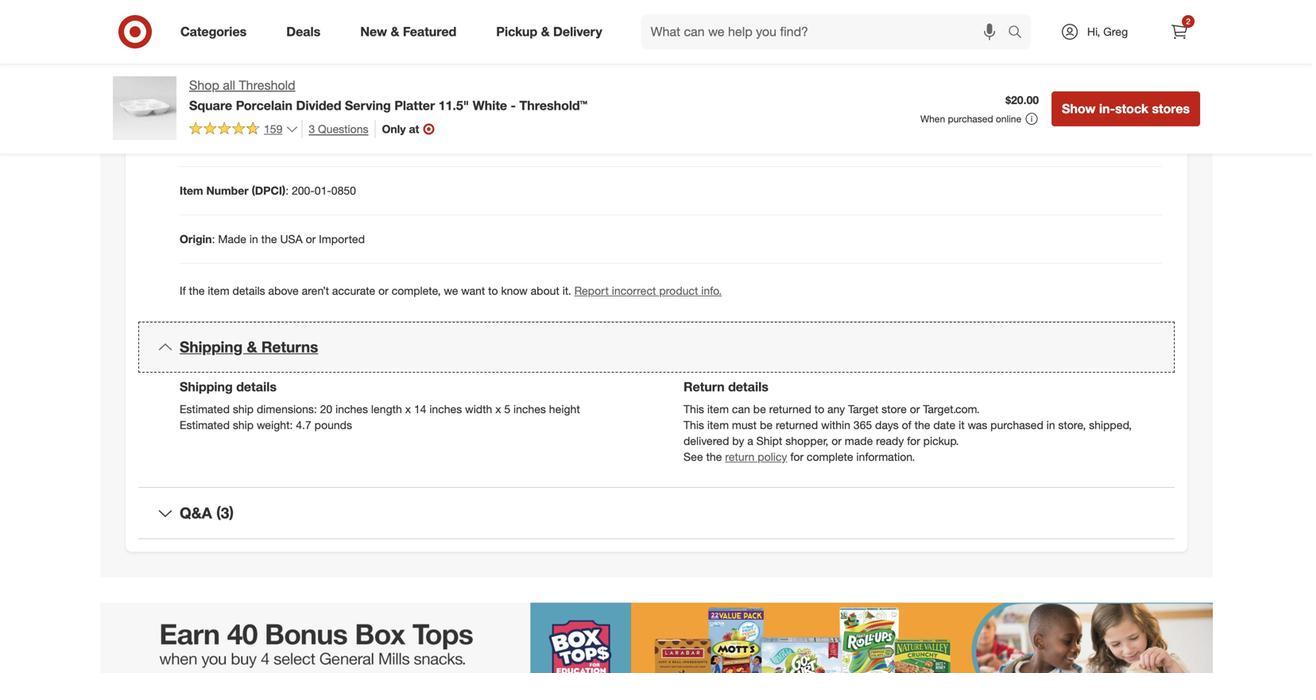 Task type: describe. For each thing, give the bounding box(es) containing it.
tcin : 14172050
[[180, 86, 262, 100]]

2 this from the top
[[684, 417, 704, 431]]

3 inches from the left
[[514, 401, 546, 415]]

: for 14172050
[[206, 86, 209, 100]]

pickup & delivery
[[496, 24, 602, 39]]

incorrect
[[612, 283, 656, 297]]

about
[[531, 283, 560, 297]]

1 vertical spatial be
[[760, 417, 773, 431]]

at
[[409, 122, 419, 136]]

pickup.
[[924, 433, 959, 447]]

usa
[[280, 231, 303, 245]]

care
[[180, 37, 205, 51]]

number
[[206, 183, 249, 197]]

store
[[882, 401, 907, 415]]

target.com.
[[923, 401, 980, 415]]

information.
[[857, 449, 915, 463]]

accurate
[[332, 283, 375, 297]]

0 horizontal spatial to
[[488, 283, 498, 297]]

shipping for shipping & returns
[[180, 337, 243, 355]]

the down delivered on the bottom of the page
[[706, 449, 722, 463]]

width
[[465, 401, 492, 415]]

shipped,
[[1089, 417, 1132, 431]]

was
[[968, 417, 988, 431]]

1 x from the left
[[405, 401, 411, 415]]

see
[[684, 449, 703, 463]]

the left "usa"
[[261, 231, 277, 245]]

365
[[854, 417, 872, 431]]

of
[[902, 417, 912, 431]]

4.7
[[296, 417, 311, 431]]

1 vertical spatial item
[[707, 401, 729, 415]]

it
[[959, 417, 965, 431]]

details left above
[[233, 283, 265, 297]]

must
[[732, 417, 757, 431]]

height
[[549, 401, 580, 415]]

20
[[320, 401, 333, 415]]

platter
[[395, 98, 435, 113]]

item
[[180, 183, 203, 197]]

2 estimated from the top
[[180, 417, 230, 431]]

greg
[[1104, 25, 1128, 39]]

pickup & delivery link
[[483, 14, 622, 49]]

0 vertical spatial returned
[[769, 401, 812, 415]]

safe
[[419, 37, 442, 51]]

0 horizontal spatial in
[[250, 231, 258, 245]]

0 vertical spatial be
[[753, 401, 766, 415]]

returns
[[261, 337, 318, 355]]

0 vertical spatial for
[[907, 433, 921, 447]]

& for shipping
[[247, 337, 257, 355]]

(dpci)
[[252, 183, 286, 197]]

search button
[[1001, 14, 1039, 52]]

show in-stock stores
[[1062, 101, 1190, 116]]

upc
[[180, 134, 204, 148]]

upc : 492000108501
[[180, 134, 284, 148]]

2 ship from the top
[[233, 417, 254, 431]]

square
[[189, 98, 232, 113]]

q&a
[[180, 503, 212, 522]]

white
[[473, 98, 507, 113]]

shipping for shipping details estimated ship dimensions: 20 inches length x 14 inches width x 5 inches height estimated ship weight: 4.7 pounds
[[180, 378, 233, 394]]

threshold
[[239, 78, 296, 93]]

159
[[264, 122, 283, 136]]

new & featured
[[360, 24, 457, 39]]

return details this item can be returned to any target store or target.com. this item must be returned within 365 days of the date it was purchased in store, shipped, delivered by a shipt shopper, or made ready for pickup. see the return policy for complete information.
[[684, 378, 1132, 463]]

shopper,
[[786, 433, 829, 447]]

want
[[461, 283, 485, 297]]

by
[[732, 433, 744, 447]]

if
[[180, 283, 186, 297]]

shop all threshold square porcelain divided serving platter 11.5" white - threshold™
[[189, 78, 588, 113]]

within
[[821, 417, 851, 431]]

hi, greg
[[1088, 25, 1128, 39]]

advertisement element
[[100, 602, 1213, 673]]

when
[[921, 113, 945, 125]]

3 questions link
[[302, 120, 368, 138]]

deals
[[286, 24, 321, 39]]

2 x from the left
[[495, 401, 501, 415]]

& for new
[[391, 24, 399, 39]]

divided
[[296, 98, 341, 113]]

origin : made in the usa or imported
[[180, 231, 365, 245]]

dishwasher-
[[357, 37, 419, 51]]

2 vertical spatial item
[[707, 417, 729, 431]]

shipping details estimated ship dimensions: 20 inches length x 14 inches width x 5 inches height estimated ship weight: 4.7 pounds
[[180, 378, 580, 431]]

details for shipping
[[236, 378, 277, 394]]

return
[[725, 449, 755, 463]]

q&a (3)
[[180, 503, 234, 522]]

porcelain
[[236, 98, 293, 113]]

cleaning:
[[219, 37, 269, 51]]

or up of
[[910, 401, 920, 415]]

or right "usa"
[[306, 231, 316, 245]]

when purchased online
[[921, 113, 1022, 125]]



Task type: vqa. For each thing, say whether or not it's contained in the screenshot.
'INCHES' to the left
yes



Task type: locate. For each thing, give the bounding box(es) containing it.
report incorrect product info. button
[[575, 282, 722, 298]]

1 horizontal spatial for
[[907, 433, 921, 447]]

new & featured link
[[347, 14, 476, 49]]

weight:
[[257, 417, 293, 431]]

& inside new & featured link
[[391, 24, 399, 39]]

origin
[[180, 231, 212, 245]]

details up dimensions:
[[236, 378, 277, 394]]

& inside pickup & delivery link
[[541, 24, 550, 39]]

ready
[[876, 433, 904, 447]]

0 horizontal spatial x
[[405, 401, 411, 415]]

: down square
[[204, 134, 207, 148]]

show in-stock stores button
[[1052, 91, 1201, 126]]

: left 'made'
[[212, 231, 215, 245]]

can
[[732, 401, 750, 415]]

know
[[501, 283, 528, 297]]

item left "can"
[[707, 401, 729, 415]]

1 shipping from the top
[[180, 337, 243, 355]]

& right 'care'
[[208, 37, 216, 51]]

& inside shipping & returns dropdown button
[[247, 337, 257, 355]]

the
[[261, 231, 277, 245], [189, 283, 205, 297], [915, 417, 931, 431], [706, 449, 722, 463]]

11.5"
[[439, 98, 469, 113]]

this up delivered on the bottom of the page
[[684, 417, 704, 431]]

any
[[828, 401, 845, 415]]

delivery
[[553, 24, 602, 39]]

492000108501
[[210, 134, 284, 148]]

1 vertical spatial estimated
[[180, 417, 230, 431]]

shipping & returns
[[180, 337, 318, 355]]

inches right '14'
[[430, 401, 462, 415]]

shipping & returns button
[[138, 321, 1175, 372]]

or right accurate
[[379, 283, 389, 297]]

1 estimated from the top
[[180, 401, 230, 415]]

details inside return details this item can be returned to any target store or target.com. this item must be returned within 365 days of the date it was purchased in store, shipped, delivered by a shipt shopper, or made ready for pickup. see the return policy for complete information.
[[728, 378, 769, 394]]

this
[[684, 401, 704, 415], [684, 417, 704, 431]]

1 vertical spatial for
[[791, 449, 804, 463]]

this down the return
[[684, 401, 704, 415]]

14
[[414, 401, 426, 415]]

& right pickup
[[541, 24, 550, 39]]

14172050
[[212, 86, 262, 100]]

x left 5 on the bottom
[[495, 401, 501, 415]]

be right "can"
[[753, 401, 766, 415]]

What can we help you find? suggestions appear below search field
[[641, 14, 1012, 49]]

: left 200-
[[286, 183, 289, 197]]

only at
[[382, 122, 419, 136]]

2 shipping from the top
[[180, 378, 233, 394]]

microwave-
[[272, 37, 329, 51]]

1 vertical spatial in
[[1047, 417, 1055, 431]]

1 vertical spatial to
[[815, 401, 825, 415]]

in-
[[1099, 101, 1115, 116]]

0 vertical spatial purchased
[[948, 113, 993, 125]]

1 vertical spatial shipping
[[180, 378, 233, 394]]

all
[[223, 78, 235, 93]]

& right new
[[391, 24, 399, 39]]

returned
[[769, 401, 812, 415], [776, 417, 818, 431]]

1 horizontal spatial in
[[1047, 417, 1055, 431]]

to
[[488, 283, 498, 297], [815, 401, 825, 415]]

0 vertical spatial to
[[488, 283, 498, 297]]

0 vertical spatial this
[[684, 401, 704, 415]]

purchased inside return details this item can be returned to any target store or target.com. this item must be returned within 365 days of the date it was purchased in store, shipped, delivered by a shipt shopper, or made ready for pickup. see the return policy for complete information.
[[991, 417, 1044, 431]]

report
[[575, 283, 609, 297]]

: left all
[[206, 86, 209, 100]]

3 questions
[[309, 122, 368, 136]]

return policy link
[[725, 449, 787, 463]]

target
[[848, 401, 879, 415]]

delivered
[[684, 433, 729, 447]]

pickup
[[496, 24, 538, 39]]

complete
[[807, 449, 854, 463]]

-
[[511, 98, 516, 113]]

& for pickup
[[541, 24, 550, 39]]

3
[[309, 122, 315, 136]]

1 vertical spatial this
[[684, 417, 704, 431]]

01-
[[315, 183, 331, 197]]

be up shipt
[[760, 417, 773, 431]]

details for return
[[728, 378, 769, 394]]

we
[[444, 283, 458, 297]]

to inside return details this item can be returned to any target store or target.com. this item must be returned within 365 days of the date it was purchased in store, shipped, delivered by a shipt shopper, or made ready for pickup. see the return policy for complete information.
[[815, 401, 825, 415]]

: for made
[[212, 231, 215, 245]]

the right if
[[189, 283, 205, 297]]

a
[[748, 433, 754, 447]]

new
[[360, 24, 387, 39]]

for down the shopper,
[[791, 449, 804, 463]]

to left any
[[815, 401, 825, 415]]

serving
[[345, 98, 391, 113]]

purchased
[[948, 113, 993, 125], [991, 417, 1044, 431]]

to right want
[[488, 283, 498, 297]]

0 horizontal spatial for
[[791, 449, 804, 463]]

details up "can"
[[728, 378, 769, 394]]

1 vertical spatial returned
[[776, 417, 818, 431]]

for down of
[[907, 433, 921, 447]]

or
[[306, 231, 316, 245], [379, 283, 389, 297], [910, 401, 920, 415], [832, 433, 842, 447]]

be
[[753, 401, 766, 415], [760, 417, 773, 431]]

policy
[[758, 449, 787, 463]]

item up delivered on the bottom of the page
[[707, 417, 729, 431]]

estimated
[[180, 401, 230, 415], [180, 417, 230, 431]]

info.
[[701, 283, 722, 297]]

categories link
[[167, 14, 267, 49]]

0 vertical spatial in
[[250, 231, 258, 245]]

shipt
[[757, 433, 783, 447]]

0 vertical spatial item
[[208, 283, 229, 297]]

item right if
[[208, 283, 229, 297]]

159 link
[[189, 120, 298, 139]]

ship
[[233, 401, 254, 415], [233, 417, 254, 431]]

purchased right when
[[948, 113, 993, 125]]

purchased right 'was'
[[991, 417, 1044, 431]]

in right 'made'
[[250, 231, 258, 245]]

shipping inside dropdown button
[[180, 337, 243, 355]]

q&a (3) button
[[138, 487, 1175, 538]]

shipping
[[180, 337, 243, 355], [180, 378, 233, 394]]

image of square porcelain divided serving platter 11.5" white - threshold™ image
[[113, 76, 177, 140]]

in inside return details this item can be returned to any target store or target.com. this item must be returned within 365 days of the date it was purchased in store, shipped, delivered by a shipt shopper, or made ready for pickup. see the return policy for complete information.
[[1047, 417, 1055, 431]]

product
[[659, 283, 698, 297]]

1 ship from the top
[[233, 401, 254, 415]]

2 horizontal spatial inches
[[514, 401, 546, 415]]

threshold™
[[520, 98, 588, 113]]

in left store,
[[1047, 417, 1055, 431]]

2 link
[[1162, 14, 1197, 49]]

imported
[[319, 231, 365, 245]]

for
[[907, 433, 921, 447], [791, 449, 804, 463]]

hi,
[[1088, 25, 1101, 39]]

1 vertical spatial ship
[[233, 417, 254, 431]]

1 horizontal spatial inches
[[430, 401, 462, 415]]

online
[[996, 113, 1022, 125]]

above
[[268, 283, 299, 297]]

inches up pounds
[[336, 401, 368, 415]]

0 vertical spatial shipping
[[180, 337, 243, 355]]

0850
[[331, 183, 356, 197]]

store,
[[1059, 417, 1086, 431]]

0 vertical spatial estimated
[[180, 401, 230, 415]]

item
[[208, 283, 229, 297], [707, 401, 729, 415], [707, 417, 729, 431]]

in
[[250, 231, 258, 245], [1047, 417, 1055, 431]]

shipping down if
[[180, 337, 243, 355]]

0 horizontal spatial inches
[[336, 401, 368, 415]]

2 inches from the left
[[430, 401, 462, 415]]

1 horizontal spatial x
[[495, 401, 501, 415]]

&
[[391, 24, 399, 39], [541, 24, 550, 39], [208, 37, 216, 51], [247, 337, 257, 355]]

: for 492000108501
[[204, 134, 207, 148]]

made
[[218, 231, 246, 245]]

ship left weight:
[[233, 417, 254, 431]]

inches right 5 on the bottom
[[514, 401, 546, 415]]

length
[[371, 401, 402, 415]]

shipping down shipping & returns
[[180, 378, 233, 394]]

$20.00
[[1006, 93, 1039, 107]]

estimated down shipping & returns
[[180, 401, 230, 415]]

search
[[1001, 25, 1039, 41]]

or down within
[[832, 433, 842, 447]]

1 vertical spatial purchased
[[991, 417, 1044, 431]]

x left '14'
[[405, 401, 411, 415]]

0 vertical spatial ship
[[233, 401, 254, 415]]

(3)
[[216, 503, 234, 522]]

& for care
[[208, 37, 216, 51]]

questions
[[318, 122, 368, 136]]

& left returns
[[247, 337, 257, 355]]

aren't
[[302, 283, 329, 297]]

estimated left weight:
[[180, 417, 230, 431]]

ship left dimensions:
[[233, 401, 254, 415]]

return
[[684, 378, 725, 394]]

2
[[1186, 16, 1191, 26]]

1 horizontal spatial to
[[815, 401, 825, 415]]

the right of
[[915, 417, 931, 431]]

days
[[875, 417, 899, 431]]

shipping inside shipping details estimated ship dimensions: 20 inches length x 14 inches width x 5 inches height estimated ship weight: 4.7 pounds
[[180, 378, 233, 394]]

1 inches from the left
[[336, 401, 368, 415]]

details inside shipping details estimated ship dimensions: 20 inches length x 14 inches width x 5 inches height estimated ship weight: 4.7 pounds
[[236, 378, 277, 394]]

1 this from the top
[[684, 401, 704, 415]]



